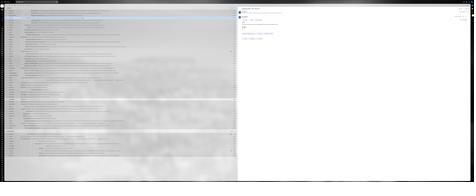 Task type: vqa. For each thing, say whether or not it's contained in the screenshot.
insert files using drive icon
no



Task type: describe. For each thing, give the bounding box(es) containing it.
umlaut for food for thought - whoever fights monsters should see to it that in the process he does not become a monster. and if you gaze long enough into an abyss, the abyss will gaze back i
[[14, 28, 17, 29]]

0 horizontal spatial help
[[81, 58, 83, 59]]

—
[[63, 55, 64, 56]]

4 row from the top
[[5, 21, 296, 24]]

2 reset from the left
[[70, 160, 73, 161]]

wrote: left what's
[[78, 103, 81, 104]]

food inside important tab panel
[[39, 28, 41, 29]]

1 other from the left
[[39, 151, 42, 152]]

up for food for thought - whoever fights monsters should see to it that in the process he does not become a monster. and if you gaze long enough into an abyss, the abyss will gaze back i
[[29, 28, 30, 29]]

more up the views
[[38, 49, 40, 50]]

2pm.
[[71, 115, 73, 116]]

the left smith's
[[46, 109, 47, 110]]

up for fwd: coffee break? - my email deleted this for the same reason it deletes all emails. it didn't seem important. on wed, oct 4, 2023 at 8:26 am bjord umlaut <sicritbjordd@gmail.com> wrote: seems to me we've
[[29, 13, 30, 14]]

1 list box from the left
[[309, 24, 310, 26]]

demographic data for anna medina
[[31, 176, 39, 177]]

day
[[48, 115, 50, 116]]

code left confirm
[[65, 97, 67, 98]]

2 horizontal spatial peterson
[[122, 25, 126, 26]]

2 valuable from the left
[[127, 88, 131, 89]]

updates for see franny's and other people's connections, experience, and more
[[26, 151, 30, 152]]

0 vertical spatial work
[[42, 37, 44, 38]]

2 list box from the left
[[317, 24, 318, 26]]

0 vertical spatial today
[[85, 22, 87, 23]]

1 horizontal spatial hello
[[109, 34, 111, 35]]

1 vertical spatial food
[[9, 105, 12, 106]]

2 horizontal spatial movie
[[49, 19, 51, 20]]

1 vertical spatial last
[[103, 139, 105, 140]]

1 security from the left
[[28, 97, 32, 98]]

1 horizontal spatial easily
[[96, 91, 98, 92]]

1 vertical spatial into
[[128, 43, 130, 44]]

42 row from the top
[[5, 135, 296, 138]]

miller for basketball
[[15, 127, 17, 128]]

1 horizontal spatial get
[[84, 88, 85, 89]]

aurora down crystalline radiant link
[[8, 100, 11, 101]]

sales up having
[[100, 67, 103, 68]]

report spam image
[[14, 6, 16, 7]]

emails.
[[75, 13, 79, 14]]

pick
[[76, 22, 78, 23]]

1 manage from the left
[[61, 58, 65, 59]]

add to tasks image
[[29, 6, 30, 7]]

search mail image
[[20, 1, 22, 4]]

0 vertical spatial or
[[88, 22, 89, 23]]

3 paul from the left
[[117, 157, 119, 158]]

–
[[92, 16, 93, 17]]

h
[[126, 16, 127, 17]]

1 nhs from the left
[[37, 97, 39, 98]]

1 mateo from the left
[[11, 145, 14, 146]]

1 how from the left
[[60, 52, 62, 53]]

0 vertical spatial have
[[113, 70, 115, 71]]

lunch inside everything else tab panel
[[90, 179, 93, 181]]

dinner
[[30, 109, 33, 110]]

good for good morning, the basketball game will be tonight at 8pm. hope to see you there! best, jeremy
[[35, 127, 38, 128]]

account.
[[83, 91, 87, 92]]

follow for fwd: coffee break? - my email deleted this for the same reason it deletes all emails. it didn't seem important. on wed, oct 4, 2023 at 8:26 am bjord umlaut <sicritbjordd@gmail.com> wrote: seems to me we've
[[26, 13, 29, 14]]

bjord umlaut for food for thought - whoever fights monsters should see to it that in the process he does not become a monster. and if you gaze long enough into an abyss, the abyss will gaze back i
[[11, 28, 17, 29]]

awe for awe
[[5, 57, 7, 58]]

for left same
[[59, 13, 61, 14]]

liked?
[[45, 94, 48, 95]]

(no
[[31, 31, 32, 32]]

1 vertical spatial should
[[61, 46, 64, 47]]

34 row from the top
[[5, 111, 296, 114]]

4 security from the left
[[96, 97, 100, 98]]

mail for 27th row from the bottom of the page
[[13, 100, 15, 101]]

0 horizontal spatial fin
[[11, 34, 13, 35]]

promotions join the confluence community - don't set up confluence alone — there is help! ‌ ‌ ‌ ‌ ‌ ‌ ‌ ‌ ‌ ‌ ‌ ‌ ‌ ‌ ‌ ‌ ‌ ‌ ‌ ‌ ‌ ‌ ‌ ‌ ‌ ‌ ‌ ‌ ‌ ‌ ‌ ‌ ‌ ‌ ‌ ‌ ‌ ‌ ‌ ‌ ‌ ‌ ‌ ‌ ‌ ‌ ‌ ‌ ‌ ‌ ‌ ‌ ‌ ‌ ‌ ‌ ‌ ‌ ‌ ‌ ‌ ‌ ‌ ‌ ‌ ‌ ‌ ‌ ‌ ‌ ‌ ‌ ‌ ‌ ‌
[[26, 55, 90, 56]]

up for fwd: noise level - proposed times select the time you want to meet mountain daylight time thu, october 59am – 11amlark, the bird known to be a compartmental disaster by the fda, h
[[29, 16, 30, 17]]

food for thought - whoever fights monsters should see to it that in the process he does not become a monster. and if you gaze long enough into an abyss, the abyss will gaze back i
[[39, 28, 125, 29]]

3 deliciously from the left
[[87, 85, 92, 86]]

crystalline link
[[5, 95, 10, 96]]

in inside navigation
[[8, 88, 9, 89]]

2 nhs from the left
[[43, 97, 45, 98]]

bubbles for euphoria bubbles
[[9, 155, 13, 156]]

2 security from the left
[[50, 97, 54, 98]]

0 horizontal spatial better
[[54, 37, 57, 38]]

1 could from the left
[[45, 136, 48, 137]]

the down tarashultz49,
[[66, 88, 67, 89]]

changes
[[67, 49, 71, 50]]

2 vertical spatial want
[[111, 136, 113, 137]]

sports authority for halloween watching movie month!
[[31, 19, 38, 20]]

🌟 image
[[101, 43, 102, 44]]

navigation containing inbox
[[0, 5, 18, 182]]

hey right zephyr
[[59, 100, 61, 101]]

tara, down 30
[[52, 160, 54, 161]]

sports authority for re: gorge of the jungle
[[31, 25, 38, 26]]

, left 4
[[16, 19, 17, 20]]

1 password from the left
[[36, 160, 40, 161]]

2 inside the mail 2
[[15, 173, 16, 175]]

account left area
[[119, 85, 123, 86]]

salesforce.
[[107, 88, 112, 89]]

0 horizontal spatial peterson
[[14, 130, 19, 131]]

blissful for blissful tranquil
[[5, 69, 8, 70]]

2 gaze from the left
[[120, 28, 122, 29]]

finish inside row
[[49, 94, 51, 95]]

1 horizontal spatial google
[[76, 133, 80, 134]]

1 vertical spatial breeze
[[5, 76, 8, 77]]

2 vertical spatial like
[[47, 106, 49, 107]]

in right end
[[68, 25, 69, 26]]

smith's
[[47, 109, 51, 110]]

row containing james peterson
[[5, 129, 296, 132]]

beep
[[43, 64, 45, 65]]

0 horizontal spatial into
[[47, 52, 49, 53]]

updates for welcome to salesforce: verify your account
[[26, 91, 30, 92]]

0 vertical spatial been
[[43, 46, 46, 47]]

2 deliciously from the left
[[55, 85, 60, 86]]

1 amazing from the left
[[43, 79, 47, 80]]

2 through from the left
[[151, 58, 155, 59]]

2 helps from the left
[[143, 52, 145, 53]]

lunch - hey, do you want to grab lunch around 1pm tomorrow? best, jeremy
[[26, 121, 62, 122]]

1 sign- from the left
[[41, 133, 44, 134]]

confluence down the attachments to review
[[11, 43, 17, 44]]

from left erath?
[[90, 103, 92, 104]]

dazzle for dazzle aurora
[[5, 100, 8, 101]]

0 horizontal spatial want
[[36, 121, 38, 122]]

for up weird!
[[35, 97, 37, 98]]

of down area
[[124, 88, 125, 89]]

great,
[[96, 136, 99, 137]]

(reason: inside important tab panel
[[152, 100, 156, 101]]

knitting
[[39, 124, 42, 125]]

a down access
[[114, 88, 115, 89]]

2 😍 image from the left
[[99, 43, 101, 44]]

2 today! from the left
[[147, 43, 150, 44]]

2023 right the 15, at the top of page
[[78, 34, 80, 35]]

1 tours from the left
[[77, 58, 79, 59]]

23 row from the top
[[5, 78, 296, 81]]

promotions for did
[[26, 94, 31, 95]]

bjord down important button
[[11, 13, 14, 14]]

going
[[41, 109, 44, 110]]

of right gorge
[[44, 25, 45, 26]]

1 horizontal spatial features
[[96, 58, 100, 59]]

promotions for accomplish
[[26, 49, 31, 50]]

2 in- from the left
[[136, 58, 138, 59]]

row containing noreply
[[5, 96, 296, 99]]

seen
[[67, 167, 69, 169]]

39 row from the top
[[5, 126, 296, 129]]

0 horizontal spatial thanks
[[52, 91, 56, 92]]

0 horizontal spatial tim
[[11, 179, 13, 181]]

1 horizontal spatial out
[[124, 151, 125, 152]]

enter
[[51, 115, 54, 116]]

2 tours from the left
[[140, 58, 142, 59]]

0 vertical spatial should
[[60, 28, 63, 29]]

0 horizontal spatial let
[[56, 124, 57, 125]]

0 vertical spatial anything.
[[64, 118, 68, 119]]

tara, left 'meet'
[[26, 130, 28, 131]]

gmail image
[[5, 1, 13, 4]]

mountain
[[71, 16, 76, 17]]

james up thanks
[[53, 103, 56, 104]]

enigma for enigma link
[[5, 141, 8, 142]]

up right setting
[[118, 97, 119, 98]]

twitter brand change - hey kendall, yep, it's a big mistake if i've ever seen one! best, tara
[[34, 167, 77, 169]]

1 vertical spatial work
[[58, 76, 60, 77]]

zoom?
[[128, 34, 131, 35]]

1 horizontal spatial what
[[133, 79, 136, 80]]

2 vertical spatial sep
[[42, 103, 44, 104]]

0 horizontal spatial features
[[78, 88, 81, 89]]

0 horizontal spatial don't
[[102, 133, 104, 134]]

see up the benjamin
[[64, 28, 65, 29]]

unleash
[[69, 79, 73, 80]]

the up salesforce:
[[36, 88, 38, 89]]

3 inside fin , bjord 3
[[16, 34, 16, 35]]

0 horizontal spatial abyss,
[[61, 25, 64, 26]]

spelled
[[45, 145, 49, 146]]

confluence down "golden gardens - hi tara, have you been to golden gardens before? we should go together sometime! best, jacob"
[[47, 49, 52, 50]]

2 look from the left
[[118, 88, 120, 89]]

1 horizontal spatial that
[[74, 82, 76, 83]]

11 row from the top
[[5, 42, 296, 45]]

follow up for food for thought - whoever fights monsters should see to it that in the process he does not become a monster. and if you gaze long enough into an abyss, the abyss will gaze back i
[[26, 28, 30, 29]]

2 foreign from the left
[[70, 136, 74, 137]]

row containing jaevin
[[5, 63, 296, 66]]

yt
[[5, 42, 6, 44]]

it down end
[[67, 28, 68, 29]]

good inside everything else tab panel
[[53, 179, 56, 181]]

updates for please verify your email address
[[26, 82, 30, 83]]

updates for tara schultz, your daily digest is here
[[26, 70, 30, 71]]

scheduled
[[5, 23, 10, 25]]

0 vertical spatial need
[[88, 97, 90, 98]]

1 dark from the left
[[59, 25, 61, 26]]

ma-
[[73, 154, 75, 155]]

up for halloween watching movie month! - thoughts are the shadows of our feelings - always darker, emptier and simpler. friedrich nietzsche
[[29, 19, 30, 20]]

1 vertical spatial been
[[116, 70, 118, 71]]

3 inside noah , tim , sean 3
[[19, 157, 20, 158]]

klo for 32th row from the top
[[14, 106, 15, 107]]

promotions for optimize
[[26, 58, 31, 59]]

1 horizontal spatial hope
[[95, 70, 97, 71]]

become
[[83, 28, 87, 29]]

follow up for fwd: noise level - proposed times select the time you want to meet mountain daylight time thu, october 59am – 11amlark, the bird known to be a compartmental disaster by the fda, h
[[26, 16, 30, 17]]

1 horizontal spatial maria
[[101, 22, 103, 23]]

kendall, inside everything else tab panel
[[47, 167, 51, 169]]

0 vertical spatial there!
[[61, 82, 64, 83]]

what inside everything else tab panel
[[96, 179, 99, 181]]

everything else button
[[6, 163, 18, 166]]

i left hope
[[49, 139, 49, 140]]

bjord up brad , terry , bjord 4
[[11, 16, 14, 17]]

hey up the reminder
[[40, 136, 42, 137]]

2 lazy from the left
[[71, 179, 73, 181]]

delight down "delight harmony" link
[[5, 112, 8, 113]]

if inside everything else tab panel
[[62, 167, 63, 169]]

hi right dinner
[[34, 109, 35, 110]]

won't
[[123, 136, 125, 137]]

all inside everything else tab panel
[[84, 179, 85, 181]]

authority for fwd: coffee break? - my email deleted this for the same reason it deletes all emails. it didn't seem important. on wed, oct 4, 2023 at 8:26 am bjord umlaut <sicritbjordd@gmail.com> wrote: seems to me we've
[[34, 13, 38, 14]]

tara, left what's
[[34, 106, 37, 107]]

the left terran
[[28, 103, 30, 104]]

, for row containing jaevin
[[14, 64, 14, 65]]

congratulations!
[[87, 79, 95, 80]]

3 whiteboards from the left
[[141, 43, 147, 44]]

new left the connections
[[112, 151, 114, 152]]

2 try from the left
[[134, 43, 135, 44]]

2023 left 05:00:30 at bottom left
[[57, 154, 59, 155]]

2 horizontal spatial harmony
[[40, 100, 43, 101]]

team left works
[[77, 49, 80, 50]]

1 gaze from the left
[[97, 28, 100, 29]]

1 look from the left
[[58, 88, 60, 89]]

schultz, down go!
[[119, 82, 123, 83]]

aug down the yep,
[[50, 170, 52, 172]]

from right "invitation"
[[63, 148, 65, 149]]

and up tarashultz49-
[[142, 88, 144, 89]]

happy
[[55, 22, 58, 23]]

on up updates welcome to the salesforce sales cloud trial - get a quick look at some of the valuable sales cloud features and get familiar with trailhead - the fun way to learn salesforce. get a quick look at some of the valuable sales cloud features and get
[[85, 85, 86, 86]]

2 some from the left
[[121, 88, 124, 89]]

daylight
[[76, 16, 80, 17]]

0 vertical spatial errors
[[139, 100, 141, 101]]

1 vertical spatial know
[[59, 124, 62, 125]]

updates for security alert
[[26, 133, 30, 134]]

funday
[[5, 177, 8, 178]]

0 horizontal spatial that
[[68, 28, 70, 29]]

invitation.
[[92, 157, 97, 158]]

me , bjord 2
[[11, 31, 16, 32]]

12 row from the top
[[5, 45, 296, 48]]

confluence down the views
[[36, 55, 41, 56]]

2 manage from the left
[[124, 58, 127, 59]]

0 horizontal spatial payment
[[58, 61, 62, 62]]

message up hi! on the left
[[45, 173, 49, 175]]

we've
[[35, 130, 37, 131]]

2 horizontal spatial if
[[94, 28, 95, 29]]

miller for office
[[15, 118, 17, 119]]

hi inside tab panel
[[51, 176, 52, 178]]

of inside everything else tab panel
[[66, 179, 66, 181]]

0 vertical spatial amazing
[[5, 37, 9, 39]]

2 bad from the left
[[57, 112, 59, 113]]

row containing mateo roberts
[[5, 144, 296, 147]]

friedrich
[[94, 19, 98, 20]]

the left parents
[[49, 31, 51, 32]]

updates verify your email - get started with your new stripe account ‌ ‌ ‌ ‌ ‌ ‌ ‌ ‌ ‌ ‌ ‌ ‌ ‌ ‌ ‌ ‌ ‌ ‌ ‌ ‌ ‌ ‌ ‌ ‌ ‌ ‌ ‌ ‌ ‌ ‌ ‌ ‌ ‌ ‌ ‌ ‌ ‌ ‌ ‌ ‌ ‌ ‌ ‌ ‌ ‌ ‌ ‌ ‌ ‌ ‌ ‌ ‌ ‌ ‌ ‌ ‌ ‌ ‌ ‌ ‌ ‌ ‌ ‌ ‌ ‌ ‌ ‌ ‌ ‌ ‌ ‌ ‌ ‌ ‌ ‌ ‌ ‌ ‌ ‌ ‌
[[26, 73, 81, 74]]

gear!
[[69, 22, 72, 23]]

1 vertical spatial make
[[121, 52, 123, 53]]

enigma whispers
[[5, 148, 13, 149]]

blossom
[[5, 71, 9, 72]]

crystalline inside row
[[26, 100, 31, 101]]

1 row from the top
[[5, 12, 296, 15]]

original up kite run clever jacket fish
[[30, 170, 34, 172]]

1 some from the left
[[62, 88, 64, 89]]

2 horizontal spatial get
[[144, 88, 145, 89]]

addresses up conversation.
[[103, 154, 108, 155]]

tara, inside everything else tab panel
[[52, 176, 54, 178]]

1 pipeline from the left
[[67, 58, 71, 59]]

2 horizontal spatial started
[[50, 79, 53, 80]]

0 horizontal spatial what
[[104, 103, 107, 104]]

2 horizontal spatial like
[[100, 58, 101, 59]]

48 row from the top
[[5, 153, 296, 156]]

snoozed link
[[5, 16, 9, 17]]

aurora up 'aurora solace' link
[[5, 49, 8, 51]]

, for 56th row from the bottom of the page
[[14, 13, 14, 14]]

we'll
[[118, 133, 120, 134]]

17:15:03
[[88, 100, 92, 101]]

are inside everything else tab panel
[[57, 176, 58, 178]]

what's
[[37, 106, 40, 107]]

whispers for aurora whispers
[[8, 54, 13, 56]]

2 paul from the left
[[112, 157, 114, 158]]

2 horizontal spatial that
[[133, 82, 135, 83]]

i inside tab panel
[[76, 179, 76, 181]]

1 choosing from the left
[[45, 34, 50, 35]]

erath?
[[93, 103, 96, 104]]

familiar
[[86, 88, 89, 89]]

is right evils
[[60, 34, 61, 35]]

16 row from the top
[[5, 57, 296, 60]]

review inside row
[[52, 148, 56, 149]]

0 horizontal spatial movie
[[28, 106, 31, 107]]

0 vertical spatial start
[[134, 151, 136, 152]]

2 🎨 image from the left
[[82, 43, 83, 44]]

maria inside list
[[303, 20, 305, 22]]

1 lazy from the left
[[48, 179, 50, 181]]

everything else tab panel
[[5, 162, 296, 182]]

this down follow
[[125, 139, 127, 140]]

0 horizontal spatial will
[[53, 127, 54, 128]]

this up life on the bottom left of the page
[[93, 133, 95, 134]]

we right services
[[97, 139, 98, 140]]

0 vertical spatial into
[[106, 28, 108, 29]]

36 row from the top
[[5, 117, 296, 120]]

is left here
[[45, 70, 46, 71]]

1 vertical spatial long
[[43, 130, 45, 131]]

starred link
[[5, 14, 8, 15]]

2 horizontal spatial or
[[127, 34, 128, 35]]

1 vertical spatial set
[[112, 79, 114, 80]]

morning, for today
[[36, 115, 40, 116]]

we've
[[135, 13, 137, 14]]

19 row from the top
[[5, 66, 296, 69]]

1 vertical spatial two
[[42, 61, 44, 62]]

0 vertical spatial team's
[[109, 52, 112, 53]]

7 promotions from the top
[[26, 76, 31, 77]]

, for ninth row from the bottom of the page
[[13, 154, 13, 155]]

🙌 image
[[50, 43, 51, 44]]

1 vertical spatial still
[[45, 124, 47, 125]]

let
[[52, 118, 54, 119]]

0 vertical spatial 29
[[48, 170, 50, 172]]

2 ella from the left
[[61, 85, 62, 86]]

13
[[82, 100, 83, 101]]

0500 inside important tab panel
[[93, 100, 96, 101]]

1 daily from the left
[[39, 70, 42, 71]]

1 today! from the left
[[45, 43, 48, 44]]

(reason: inside everything else tab panel
[[130, 173, 134, 175]]

follow up for re: gorge of the jungle - we come from a dark abyss, we end in a dark abyss, and we call the luminous interval life. nikos kazantzakis on mon, sep 11, 2023 at 10:24 am james peterson <ja
[[26, 25, 30, 26]]

2 vertical spatial been
[[42, 85, 44, 86]]

tara inside everything else tab panel
[[75, 167, 77, 169]]

sales up upgraded
[[61, 67, 64, 68]]

everybody,
[[109, 31, 114, 32]]

aug up "doing?"
[[61, 173, 62, 175]]

salesforce for optimize
[[11, 58, 16, 59]]

, for row containing noah
[[14, 157, 14, 158]]

seattle
[[134, 157, 137, 158]]

0 vertical spatial demographic
[[5, 114, 12, 116]]

1 valuable from the left
[[67, 88, 71, 89]]

30 row from the top
[[5, 99, 296, 102]]

1 horizontal spatial mon,
[[104, 25, 107, 26]]

was up hi! on the left
[[49, 173, 51, 175]]

confluence up deliciously
[[11, 82, 17, 83]]

was up connection
[[43, 154, 45, 155]]

this left update
[[47, 40, 49, 41]]

sean right conversation.
[[109, 157, 112, 158]]

more left than
[[50, 22, 52, 23]]

kendall, inside important tab panel
[[45, 139, 49, 140]]

1 horizontal spatial started
[[42, 73, 45, 74]]

2023.
[[139, 70, 142, 71]]

times
[[53, 16, 55, 17]]

1 vertical spatial mon,
[[71, 31, 73, 32]]

3 inside the jaevin , me 3
[[16, 64, 17, 65]]

row containing mail
[[5, 172, 296, 175]]

1 horizontal spatial account
[[90, 91, 94, 92]]

blossom link
[[5, 71, 9, 72]]

tara, up add
[[36, 145, 39, 146]]

the left "fun"
[[97, 88, 99, 89]]

digest.
[[68, 70, 72, 71]]

2 horizontal spatial time
[[64, 43, 67, 44]]

demographic for anna medina
[[31, 176, 36, 177]]

and down 05:00:30 at bottom left
[[63, 157, 65, 158]]

and left the caution
[[41, 31, 43, 32]]

sales down the views
[[39, 58, 41, 59]]

important button
[[6, 9, 15, 12]]

mail for ninth row from the bottom of the page
[[13, 154, 15, 155]]

living
[[55, 130, 58, 131]]

updates for start using stripe now
[[26, 61, 30, 62]]

join for promotions
[[32, 55, 34, 56]]

enigma for enigma cherish
[[5, 143, 8, 144]]

review inside navigation
[[12, 40, 16, 41]]

8
[[71, 130, 71, 131]]

37 row from the top
[[5, 120, 296, 123]]

how
[[54, 176, 56, 178]]

1 if from the left
[[93, 133, 93, 134]]

row containing jack peters
[[5, 138, 296, 141]]

up inside navigation
[[8, 172, 9, 173]]

2 choosing from the left
[[63, 34, 68, 35]]

and right profiles
[[132, 151, 134, 152]]

away!
[[113, 82, 115, 83]]

from down aromailexp01.cat.com
[[73, 173, 76, 175]]

dreamy link
[[5, 126, 8, 128]]

1 track from the left
[[74, 67, 76, 68]]

and right the views
[[41, 52, 43, 53]]

2 gardens from the left
[[51, 46, 55, 47]]

on up "promiseland"
[[84, 133, 85, 134]]

and right homepage
[[109, 58, 111, 59]]

the left most?
[[49, 106, 51, 107]]

profiles
[[128, 151, 132, 152]]

alert inside navigation
[[5, 35, 8, 36]]

mail 2
[[13, 173, 16, 175]]

bjord umlaut for there are no bad suggestions... - just bad ideas
[[11, 112, 17, 113]]

tara, meet sara - we've found your long lost sister, and she's living in france, find out more at 8
[[26, 130, 71, 131]]

0 horizontal spatial here!
[[53, 142, 55, 143]]

22 row from the top
[[5, 75, 296, 78]]

learn down the salesforce follow up - beep boop beep robot at left
[[32, 67, 35, 68]]

1 in- from the left
[[73, 58, 75, 59]]

jaevin , me 3
[[11, 64, 17, 65]]

1 horizontal spatial help
[[120, 133, 122, 134]]

join for -
[[54, 43, 56, 44]]

edge
[[120, 136, 122, 137]]

list containing tara schultz
[[297, 13, 474, 51]]

1 vertical spatial [127.0.0.1]
[[75, 170, 80, 172]]

a left page?!
[[42, 76, 42, 77]]

sammy
[[58, 106, 61, 107]]

forevermore
[[74, 136, 80, 137]]

2 horizontal spatial verify
[[87, 91, 90, 92]]

you up conversation.
[[107, 151, 109, 152]]

2 vertical spatial pm
[[51, 103, 53, 104]]

let's
[[97, 157, 99, 158]]

advanced search options image
[[70, 1, 73, 4]]

this right deleted
[[57, 13, 59, 14]]

consultant
[[119, 157, 125, 158]]

2 franny's from the left
[[66, 151, 70, 152]]

, for row containing fin
[[13, 34, 13, 35]]

56 row from the top
[[5, 181, 296, 182]]

code down "promotions did you see something you liked? - finish your checkout now! ͏ ͏ ͏ ͏ ͏ ͏ ͏ ͏ ͏ ͏ ͏ ͏ ͏ ͏ ͏ ͏ ͏ ͏ ͏ ͏ ͏ ͏ ͏ ͏ ͏ ͏ ͏ ͏ ͏ ͏ ͏ ͏ ͏ ͏ ͏ ͏ ͏ ͏ ͏ ͏ ͏ ͏ ͏ ͏ ͏ ͏ ͏ ͏ ͏ ͏ ͏ ͏ ͏ ͏ ͏ ͏ ͏ ͏ ͏ ͏ ͏ ͏ ͏ ͏ ͏ ͏ ͏ ͏ ͏ ͏ ͏ ͏ ͏ ͏ ͏ ͏ ͏ ͏ ͏ ͏ ͏ ͏ ͏ ͏ ͏ ͏ ͏ ͏"
[[54, 97, 56, 98]]

dewdrop dazzle
[[5, 121, 13, 123]]

0 vertical spatial thanks,
[[73, 115, 77, 116]]

0 horizontal spatial click
[[64, 82, 66, 83]]

row containing tim burton
[[5, 178, 296, 181]]

atlassian for accomplish
[[11, 49, 15, 50]]

9 row from the top
[[5, 36, 296, 39]]

sports authority for there are no bad suggestions...
[[31, 112, 38, 113]]

2 horizontal spatial payment
[[111, 139, 115, 140]]

0 horizontal spatial cherish
[[5, 90, 8, 92]]

wrote: down enough
[[104, 31, 107, 32]]

2 how from the left
[[135, 52, 137, 53]]

row containing support@salesforce..
[[5, 90, 296, 93]]

the left 'knitting'
[[37, 124, 39, 125]]

today. inside important tab panel
[[49, 118, 52, 119]]

connections, down the network
[[46, 151, 52, 152]]

atlassian for get
[[11, 79, 15, 80]]

1 vertical spatial bubbles
[[5, 78, 9, 80]]

day.
[[108, 70, 110, 71]]

lost
[[45, 130, 47, 131]]

account up organize
[[55, 73, 59, 74]]

0 horizontal spatial google
[[11, 133, 15, 134]]

2 amazing from the left
[[61, 79, 65, 80]]

should inside everything else tab panel
[[81, 179, 84, 181]]

follow for fwd: noise level - proposed times select the time you want to meet mountain daylight time thu, october 59am – 11amlark, the bird known to be a compartmental disaster by the fda, h
[[26, 16, 29, 17]]

jeremy miller for basketball game
[[11, 127, 17, 128]]

this down now!
[[59, 97, 60, 98]]

sales right visualize
[[106, 52, 108, 53]]

row containing -
[[5, 169, 296, 172]]

help!
[[68, 55, 70, 56]]

2 horizontal spatial easily
[[147, 52, 150, 53]]

tara, down dear
[[41, 142, 43, 143]]

drafts link
[[5, 26, 8, 27]]

invitation
[[58, 148, 63, 149]]

salesforce up salesforce:
[[38, 88, 43, 89]]

confluence up beyond
[[54, 55, 60, 56]]

1 vertical spatial my
[[114, 31, 116, 32]]

salesforce for get
[[11, 52, 16, 53]]

is left help!
[[67, 55, 67, 56]]

0 vertical spatial you're
[[98, 70, 101, 71]]

salesforce for welcome
[[11, 88, 16, 89]]

of right parents
[[55, 31, 56, 32]]

2 people's from the left
[[75, 151, 79, 152]]

has scheduled message image
[[288, 64, 290, 65]]

2 horizontal spatial below
[[126, 82, 129, 83]]

alert for me
[[26, 167, 29, 168]]

do inside everything else tab panel
[[99, 179, 100, 181]]

brad klo for 11th row from the bottom of the page
[[11, 148, 15, 149]]

and left the turn
[[121, 43, 123, 44]]

1 reset from the left
[[49, 160, 51, 161]]

bubbles for aurora bubbles
[[8, 49, 12, 51]]

elixir link
[[5, 133, 7, 135]]

1 vertical spatial hey,
[[34, 124, 36, 125]]

follow up for there are no bad suggestions... - just bad ideas
[[26, 112, 30, 113]]

tarashultz49-
[[138, 91, 145, 92]]

euphoria for euphoria glimmer
[[5, 157, 9, 159]]

all,
[[112, 34, 113, 35]]

eerew inside row
[[26, 139, 29, 140]]

1 horizontal spatial september
[[132, 70, 137, 71]]

atlassian for join
[[11, 55, 15, 56]]

stripe up organize
[[52, 73, 55, 74]]

dreamy breeze
[[5, 129, 12, 130]]

promotions for get
[[26, 52, 31, 53]]

in up the depth of self-delusion - hey tara, i could be foreign forever to your otherland i could be foreign forevermore to your promiseland one life was great, but another… no, i don't want to live on the edge i won't follow
[[72, 133, 72, 134]]

follow for halloween watching movie month! - thoughts are the shadows of our feelings - always darker, emptier and simpler. friedrich nietzsche
[[26, 19, 29, 20]]

enigma for enigma crystalline
[[5, 145, 8, 147]]

0 horizontal spatial september
[[43, 142, 48, 143]]

2 burton from the left
[[117, 179, 120, 181]]

elixir for elixir aurora
[[5, 136, 7, 137]]

1 vertical spatial has
[[83, 157, 85, 158]]

break?
[[45, 13, 48, 14]]

the right got on the left of page
[[80, 82, 81, 83]]

fights
[[53, 28, 55, 29]]

thought
[[43, 28, 47, 29]]

re: gorge of the jungle - we come from a dark abyss, we end in a dark abyss, and we call the luminous interval life. nikos kazantzakis on mon, sep 11, 2023 at 10:24 am james peterson <ja
[[39, 25, 128, 26]]

sports for halloween watching movie month! - thoughts are the shadows of our feelings - always darker, emptier and simpler. friedrich nietzsche
[[31, 19, 34, 20]]

1 horizontal spatial ideas
[[71, 43, 73, 44]]

cash
[[51, 58, 54, 59]]

row containing james
[[5, 102, 296, 105]]

attachments
[[5, 40, 11, 41]]



Task type: locate. For each thing, give the bounding box(es) containing it.
2 horizontal spatial want
[[111, 136, 113, 137]]

now for stripe
[[39, 61, 41, 62]]

2 jacob simon from the top
[[11, 109, 17, 110]]

october up finish link
[[5, 165, 9, 166]]

received down "change"
[[41, 170, 45, 172]]

today
[[85, 22, 87, 23], [69, 37, 72, 38]]

jeremy miller for knitting club
[[11, 124, 18, 125]]

salesforce follow up - beep boop beep robot
[[26, 64, 48, 65]]

updates inside updates verify your email - get started with your new stripe account ‌ ‌ ‌ ‌ ‌ ‌ ‌ ‌ ‌ ‌ ‌ ‌ ‌ ‌ ‌ ‌ ‌ ‌ ‌ ‌ ‌ ‌ ‌ ‌ ‌ ‌ ‌ ‌ ‌ ‌ ‌ ‌ ‌ ‌ ‌ ‌ ‌ ‌ ‌ ‌ ‌ ‌ ‌ ‌ ‌ ‌ ‌ ‌ ‌ ‌ ‌ ‌ ‌ ‌ ‌ ‌ ‌ ‌ ‌ ‌ ‌ ‌ ‌ ‌ ‌ ‌ ‌ ‌ ‌ ‌ ‌ ‌ ‌ ‌ ‌ ‌ ‌ ‌ ‌ ‌
[[26, 73, 30, 74]]

7 row from the top
[[5, 30, 296, 33]]

1 golden from the left
[[26, 46, 30, 47]]

0 vertical spatial tranquil
[[8, 69, 12, 70]]

account up "promiseland"
[[80, 133, 84, 134]]

optimize
[[32, 58, 36, 59]]

google down james peterson
[[11, 133, 15, 134]]

<dog@cat.com>
[[144, 100, 152, 101]]

some down area
[[121, 88, 124, 89]]

something down what is a space and a page?!
[[38, 79, 43, 80]]

should up the benjamin
[[60, 28, 63, 29]]

verify down unleash
[[71, 82, 74, 83]]

2 app from the left
[[138, 58, 140, 59]]

0 vertical spatial two
[[53, 49, 55, 50]]

update
[[53, 40, 56, 41]]

1 horizontal spatial gaze
[[120, 28, 122, 29]]

and
[[92, 28, 94, 29]]

euphoria for the euphoria link
[[5, 153, 9, 154]]

bliss for bliss lush
[[5, 64, 7, 65]]

promotions for learn
[[26, 67, 31, 68]]

1 horizontal spatial burton
[[117, 179, 120, 181]]

2 customer from the left
[[136, 67, 140, 68]]

authority for halloween watching movie month! - thoughts are the shadows of our feelings - always darker, emptier and simpler. friedrich nietzsche
[[34, 19, 38, 20]]

email left the address
[[39, 82, 42, 83]]

we right before?
[[59, 46, 60, 47]]

i'm
[[36, 118, 37, 119]]

social inside social message your new connection - see sean's connections, experience, and more linkedin tara schultz sean paul has accepted your invitation. let's start a conversation. sean paul sean paul consultant at amazon greater seattle
[[26, 157, 29, 158]]

salesforce for learn
[[11, 67, 16, 68]]

thu, aug 10, 2023, 1:01 pm element
[[292, 182, 294, 182]]

into right insights in the top left of the page
[[47, 52, 49, 53]]

this right use
[[94, 97, 95, 98]]

1 vertical spatial thanks
[[52, 91, 56, 92]]

2 horizontal spatial features
[[137, 88, 141, 89]]

don't up another…
[[102, 133, 104, 134]]

review down without
[[52, 148, 56, 149]]

14 row from the top
[[5, 51, 296, 54]]

updates inside "updates see franny's and other people's connections, experience, and more - see franny's and other people's connections, experience, and more linkedin tara schultz you have 2 new connections check out their profiles and start a conversation franny wald chief human"
[[26, 151, 30, 152]]

me
[[133, 13, 134, 14], [11, 22, 13, 23], [11, 31, 13, 32], [15, 64, 16, 65], [11, 100, 13, 101], [15, 103, 16, 104], [54, 118, 55, 119], [58, 124, 59, 125], [136, 139, 137, 140], [38, 148, 39, 149], [11, 154, 13, 155], [15, 167, 17, 169]]

0 horizontal spatial valuable
[[67, 88, 71, 89]]

3 nhs from the left
[[122, 97, 124, 98]]

1 horizontal spatial will
[[118, 28, 119, 29]]

1 helps from the left
[[68, 52, 71, 53]]

1 horizontal spatial today.
[[93, 179, 96, 181]]

1 horizontal spatial ella
[[61, 85, 62, 86]]

follow for there are no bad suggestions... - just bad ideas
[[26, 112, 29, 113]]

0 horizontal spatial in
[[8, 88, 9, 89]]

important tab panel
[[5, 8, 296, 162]]

🤔 image
[[46, 76, 47, 77]]

helps
[[68, 52, 71, 53], [143, 52, 145, 53]]

list
[[297, 13, 474, 51]]

need
[[88, 97, 90, 98], [61, 118, 64, 119], [105, 133, 107, 134]]

demographic data for tim burton
[[31, 179, 39, 180]]

1 bad from the left
[[45, 112, 47, 113]]

52 row from the top
[[5, 169, 296, 172]]

8 row from the top
[[5, 33, 296, 36]]

1 vertical spatial hope
[[63, 127, 66, 128]]

row containing google
[[5, 132, 296, 135]]

stripe down invite
[[33, 40, 36, 41]]

hope
[[49, 139, 52, 140]]

2023 right 13,
[[45, 103, 48, 104]]

schultz down mailsvcp-
[[74, 157, 78, 158]]

0 vertical spatial hello
[[109, 34, 111, 35]]

2 brad klo from the top
[[11, 148, 15, 149]]

None checkbox
[[7, 6, 8, 7], [7, 13, 8, 14], [7, 19, 8, 20], [7, 31, 8, 32], [7, 34, 8, 35], [7, 37, 8, 38], [7, 46, 8, 47], [7, 49, 8, 50], [7, 55, 8, 56], [7, 58, 8, 59], [7, 64, 8, 65], [7, 67, 8, 68], [7, 70, 8, 71], [7, 73, 8, 74], [7, 76, 8, 77], [7, 79, 8, 80], [7, 82, 8, 83], [7, 85, 8, 86], [7, 94, 8, 95], [7, 100, 8, 101], [7, 106, 8, 107], [7, 109, 8, 110], [7, 112, 8, 113], [7, 118, 8, 119], [7, 121, 8, 122], [7, 124, 8, 125], [7, 127, 8, 128], [7, 136, 8, 137], [7, 139, 8, 140], [7, 167, 8, 169], [7, 176, 8, 178], [7, 182, 8, 182], [7, 6, 8, 7], [7, 13, 8, 14], [7, 19, 8, 20], [7, 31, 8, 32], [7, 34, 8, 35], [7, 37, 8, 38], [7, 46, 8, 47], [7, 49, 8, 50], [7, 55, 8, 56], [7, 58, 8, 59], [7, 64, 8, 65], [7, 67, 8, 68], [7, 70, 8, 71], [7, 73, 8, 74], [7, 76, 8, 77], [7, 79, 8, 80], [7, 82, 8, 83], [7, 85, 8, 86], [7, 94, 8, 95], [7, 100, 8, 101], [7, 106, 8, 107], [7, 109, 8, 110], [7, 112, 8, 113], [7, 118, 8, 119], [7, 121, 8, 122], [7, 124, 8, 125], [7, 127, 8, 128], [7, 136, 8, 137], [7, 139, 8, 140], [7, 167, 8, 169], [7, 176, 8, 178], [7, 182, 8, 182]]

1 vertical spatial lunch
[[90, 179, 93, 181]]

connections, down 30
[[51, 157, 57, 158]]

2 vertical spatial mail
[[13, 173, 15, 175]]

1 paul from the left
[[81, 157, 83, 158]]

cherish aurora link
[[5, 90, 12, 92]]

foreign
[[50, 136, 53, 137], [70, 136, 74, 137]]

social for message your new connection
[[26, 157, 29, 158]]

invite
[[63, 37, 66, 38]]

2 national from the left
[[67, 179, 71, 181]]

experience, up lapp04.corp.apple.com
[[86, 151, 91, 152]]

mail inside everything else tab panel
[[13, 173, 15, 175]]

0 vertical spatial blissful
[[5, 66, 8, 68]]

1 horizontal spatial in
[[61, 179, 62, 181]]

finish inside navigation
[[5, 167, 8, 168]]

1 franny's from the left
[[33, 151, 37, 152]]

delight inside row
[[32, 100, 35, 101]]

have
[[39, 46, 41, 47]]

2 fwd: from the top
[[39, 16, 41, 17]]

follow up for fwd: coffee break? - my email deleted this for the same reason it deletes all emails. it didn't seem important. on wed, oct 4, 2023 at 8:26 am bjord umlaut <sicritbjordd@gmail.com> wrote: seems to me we've
[[26, 13, 30, 14]]

1 gardens from the left
[[30, 46, 34, 47]]

game
[[31, 127, 34, 128]]

2023 inside winter 2023 climbing gear - hey tara, i would be more than happy to give you my climbing gear! you can pick it up anytime today or tomorrow. best regards, maria
[[29, 22, 31, 23]]

fwd: for fwd: coffee break? - my email deleted this for the same reason it deletes all emails. it didn't seem important. on wed, oct 4, 2023 at 8:26 am bjord umlaut <sicritbjordd@gmail.com> wrote: seems to me we've
[[39, 13, 41, 14]]

back
[[122, 28, 124, 29]]

1 horizontal spatial eerew
[[26, 139, 29, 140]]

updates welcome to salesforce: verify your account - thanks for signing up with salesforce! click below to verify your account. verify account to easily log in later, save this url: https://connect-saas-2312.my.salesforce.com username: tarashultz49-hh8c@
[[26, 91, 148, 92]]

updates inside "updates please verify your email address - hi tara schultz, you're nearly there! click below to verify that we got the right email for you. confluence better collaboration is a few clicks away! hi tara schultz, click below to verify that we"
[[26, 82, 30, 83]]

across
[[87, 67, 90, 68]]

2 password from the left
[[57, 160, 62, 161]]

verify up orders,
[[130, 82, 133, 83]]

promotions inside promotions learn the basics of sales cloud - sales cloud can power your sales team by helping you track customer interactions across every stage of your sales process. sales cloud can power your sales team by helping you track customer
[[26, 67, 31, 68]]

main content
[[5, 5, 474, 182]]

updates inside updates security alert - a new sign-in on mac tarashultz49@gmail.com we noticed a new sign-in to your google account on a mac device. if this was you, you don't need to do anything. if not, we'll help you secure your
[[26, 133, 30, 134]]

1 vertical spatial join
[[32, 55, 34, 56]]

2 vertical spatial dazzle
[[9, 121, 13, 123]]

cozy moonbeam
[[5, 93, 13, 94]]

beep
[[37, 64, 40, 65]]

terry for fwd: coffee break? - my email deleted this for the same reason it deletes all emails. it didn't seem important. on wed, oct 4, 2023 at 8:26 am bjord umlaut <sicritbjordd@gmail.com> wrote: seems to me we've
[[14, 13, 17, 14]]

month. down no,
[[105, 139, 108, 140]]

found
[[38, 130, 40, 131]]

on right weird!
[[38, 103, 39, 104]]

helping up wednesday,
[[127, 67, 131, 68]]

0 horizontal spatial national
[[44, 179, 48, 181]]

9 updates from the top
[[26, 91, 30, 92]]

awe inside "awe spelling - hello tara, is your name spelled with or without a 'c'. best, mateo"
[[26, 145, 28, 146]]

None search field
[[19, 1, 73, 4]]

tara inside list
[[303, 14, 305, 15]]

20 row from the top
[[5, 69, 296, 72]]

55 row from the top
[[5, 178, 296, 181]]

2 dark from the left
[[70, 25, 73, 26]]

, for 50th row from the bottom of the page
[[13, 31, 13, 32]]

1 vertical spatial do
[[99, 179, 100, 181]]

authority for food for thought - whoever fights monsters should see to it that in the process he does not become a monster. and if you gaze long enough into an abyss, the abyss will gaze back i
[[34, 28, 38, 29]]

1 vertical spatial or
[[127, 34, 128, 35]]

41 row from the top
[[5, 132, 296, 135]]

have right day. in the top of the page
[[113, 70, 115, 71]]

1 horizontal spatial payment
[[85, 139, 89, 140]]

sales up updates
[[121, 67, 123, 68]]

bowers
[[14, 142, 17, 143]]

on down organize
[[54, 79, 55, 80]]

1 authority from the top
[[34, 13, 38, 14]]

7 updates from the top
[[26, 82, 30, 83]]

1 horizontal spatial month.
[[127, 139, 130, 140]]

0 horizontal spatial pipeline
[[67, 58, 71, 59]]

invite
[[31, 37, 33, 38]]

device.
[[89, 133, 92, 134]]

list box
[[309, 24, 310, 26], [317, 24, 318, 26]]

not
[[81, 28, 83, 29]]

security up the sparkle lullaby
[[50, 97, 54, 98]]

could
[[45, 136, 48, 137], [66, 136, 69, 137]]

lunch inside important tab panel
[[42, 121, 45, 122]]

38 row from the top
[[5, 123, 296, 126]]

1 horizontal spatial amazing
[[61, 79, 65, 80]]

the up 2312.my.salesforce.com on the left of page
[[126, 88, 127, 89]]

do up club
[[32, 121, 34, 122]]

2 vertical spatial euphoria
[[5, 157, 9, 159]]

1 😍 image from the left
[[49, 43, 50, 44]]

what inside important tab panel
[[32, 76, 34, 77]]

0 vertical spatial do
[[108, 133, 110, 134]]

promotions for join
[[26, 55, 31, 56]]

finish down october link
[[5, 167, 8, 168]]

experience, up 30
[[53, 151, 58, 152]]

0 horizontal spatial [127.0.0.1]
[[75, 170, 80, 172]]

manage
[[61, 58, 65, 59], [124, 58, 127, 59]]

1 sports authority from the top
[[31, 13, 38, 14]]

now for beta
[[61, 43, 62, 44]]

updates inside updates start using stripe now - two steps to accepting your first payment ‌ ‌ ‌ ‌ ‌ ‌ ‌ ‌ ‌ ‌ ‌ ‌ ‌ ‌ ‌ ‌ ‌ ‌ ‌ ‌ ‌ ‌ ‌ ‌ ‌ ‌ ‌ ‌ ‌ ‌ ‌ ‌ ‌ ‌ ‌ ‌ ‌ ‌ ‌ ‌ ‌ ‌ ‌ ‌ ‌ ‌ ‌ ‌ ‌ ‌ ‌ ‌ ‌ ‌ ‌ ‌ ‌ ‌ ‌ ‌ ‌ ‌ ‌ ‌ ‌ ‌ ‌ ‌ ‌ ‌ ‌ ‌ ‌ ‌ ‌ ‌ ‌ ‌ ‌ ‌
[[26, 61, 30, 62]]

few
[[108, 82, 110, 83]]

make up sometime!
[[68, 43, 71, 44]]

drafts
[[5, 26, 8, 27]]

5 row from the top
[[5, 24, 296, 27]]

0 vertical spatial social
[[26, 148, 29, 149]]

authority for fwd: noise level - proposed times select the time you want to meet mountain daylight time thu, october 59am – 11amlark, the bird known to be a compartmental disaster by the fda, h
[[34, 16, 38, 17]]

october inside important tab panel
[[85, 16, 89, 17]]

from up the crazy
[[96, 100, 98, 101]]

jeremy miller for lunch
[[11, 121, 17, 122]]

0 vertical spatial breeze
[[8, 47, 12, 48]]

1 foreign from the left
[[50, 136, 53, 137]]

fin , bjord 3
[[11, 34, 16, 35]]

blissful up blossom
[[5, 69, 8, 70]]

more down 0700
[[65, 157, 67, 158]]

1 horizontal spatial valuable
[[127, 88, 131, 89]]

1 through from the left
[[88, 58, 92, 59]]

2 vertical spatial breeze
[[9, 129, 12, 130]]

promotions inside promotions optimize your sales process from lead to cash and beyond - manage your pipeline with in-app tours to help guide you through helpful features like the homepage and opportunity management. manage your pipeline with in-app tours to help guide you through helpful
[[26, 58, 31, 59]]

main content containing important
[[5, 5, 474, 182]]

jacob simon for golden gardens
[[11, 46, 17, 47]]

errors inside everything else tab panel
[[116, 173, 119, 175]]

bjord umlaut up me , bjord 2
[[11, 28, 17, 29]]

2 sign- from the left
[[69, 133, 72, 134]]

1 horizontal spatial set
[[112, 79, 114, 80]]

social message your new connection - see sean's connections, experience, and more linkedin tara schultz sean paul has accepted your invitation. let's start a conversation. sean paul sean paul consultant at amazon greater seattle
[[26, 157, 137, 158]]

dewdrop down 'dewdrop' link
[[5, 121, 9, 123]]

4 bjord umlaut from the top
[[11, 136, 17, 137]]

row containing fin
[[5, 33, 296, 36]]

noise
[[41, 16, 44, 17]]

do inside important tab panel
[[108, 133, 110, 134]]

or right meets
[[127, 34, 128, 35]]

bjord umlaut for re: gorge of the jungle - we come from a dark abyss, we end in a dark abyss, and we call the luminous interval life. nikos kazantzakis on mon, sep 11, 2023 at 10:24 am james peterson <ja
[[11, 25, 17, 26]]

lullaby
[[51, 100, 54, 101]]

1 vertical spatial like
[[85, 103, 87, 104]]

row containing brad
[[5, 18, 296, 21]]

clever
[[30, 173, 33, 175]]

authority for there are no bad suggestions... - just bad ideas
[[34, 112, 38, 113]]

updates inside updates welcome to the salesforce sales cloud trial - get a quick look at some of the valuable sales cloud features and get familiar with trailhead - the fun way to learn salesforce. get a quick look at some of the valuable sales cloud features and get
[[26, 88, 30, 89]]

social inside social tara, please add me to your linkedin network - review your invitation from brad klo. ͏ ͏ ͏ ͏ ͏ ͏ ͏ ͏ ͏ ͏ ͏ ͏ ͏ ͏ ͏ ͏ ͏ ͏ ͏ ͏ ͏ ͏ ͏ ͏ ͏ ͏ ͏ ͏ ͏ ͏ ͏ ͏ ͏ ͏ ͏ ͏ ͏ ͏ ͏ ͏ ͏ ͏ ͏ ͏ ͏ ͏ ͏ ͏ ͏ ͏ ͏ ͏ ͏ ͏ ͏ ͏ ͏ ͏ ͏ ͏ ͏ ͏ ͏ ͏ ͏ ͏ ͏ ͏ ͏ ͏ ͏ ͏ ͏ ͏ ͏ ͏ ͏ ͏ ͏ ͏ ͏ ͏
[[26, 148, 29, 149]]

2 could from the left
[[66, 136, 69, 137]]

1 vertical spatial anything.
[[110, 133, 114, 134]]

1 vertical spatial 0500
[[59, 170, 62, 172]]

6 promotions from the top
[[26, 67, 31, 68]]

call
[[37, 34, 39, 35]]

buy for buy this
[[5, 81, 7, 82]]

snooze image
[[25, 6, 27, 7]]

miller for knitting
[[15, 124, 18, 125]]

3 euphoria from the top
[[5, 157, 9, 159]]

aurora solace link
[[5, 52, 11, 53]]

enigma for enigma whispers
[[5, 148, 8, 149]]

2:26
[[49, 103, 51, 104]]

sports
[[31, 13, 34, 14], [31, 16, 34, 17], [31, 19, 34, 20], [31, 25, 34, 26], [31, 28, 34, 29], [31, 112, 34, 113]]

ethereal link
[[5, 150, 9, 151]]

on right due
[[118, 139, 119, 140]]

1 horizontal spatial tours
[[140, 58, 142, 59]]

2 horizontal spatial all
[[111, 79, 112, 80]]

1 login from the left
[[39, 97, 42, 98]]

username:
[[133, 91, 138, 92]]

0 horizontal spatial 29
[[48, 170, 50, 172]]

2 login from the left
[[45, 97, 47, 98]]

been right have
[[43, 46, 46, 47]]

40 row from the top
[[5, 129, 296, 132]]

1 whiteboards from the left
[[39, 43, 45, 44]]

1 horizontal spatial let
[[134, 139, 135, 140]]

dreamy for dreamy breeze
[[5, 129, 8, 130]]

1 horizontal spatial some
[[121, 88, 124, 89]]

3 updates from the top
[[26, 61, 30, 62]]

5 updates from the top
[[26, 73, 30, 74]]

best
[[26, 106, 28, 107]]

row containing noah
[[5, 156, 296, 159]]

tarashultz49.
[[102, 85, 109, 86]]

support@salesforce..
[[11, 91, 21, 92]]

dewdrop for 'dewdrop' link
[[5, 119, 9, 120]]

enigma link
[[5, 141, 8, 142]]

whispers
[[8, 54, 13, 56], [9, 148, 13, 149]]

1 vertical spatial all
[[111, 79, 112, 80]]

1 horizontal spatial mateo
[[61, 145, 64, 146]]

updates for invite your team to get work done
[[26, 37, 30, 38]]

hey
[[40, 22, 42, 23], [107, 31, 109, 32], [59, 100, 61, 101], [32, 106, 34, 107], [40, 136, 42, 137], [39, 142, 40, 143], [45, 167, 47, 169]]

follow for food for thought - whoever fights monsters should see to it that in the process he does not become a monster. and if you gaze long enough into an abyss, the abyss will gaze back i
[[26, 28, 29, 29]]

the left abyss
[[113, 28, 114, 29]]

this inside the buy this (no subject) - distrust and caution are the parents of security. benjamin franklin on mon, aug 14, 2023 at 5:11 pm tara schultz <tarashultz49@gmail.com> wrote: hey everybody, my new hair extensions came in
[[28, 31, 30, 32]]

dessert inside important tab panel
[[30, 34, 33, 35]]

ella
[[16, 85, 18, 86]]

way up unleash
[[68, 76, 70, 77]]

promotions inside promotions get real-time views and insights into your business - learn how sales cloud helps you easily build reports and dashboards so you can quickly visualize your sales team's performance and make better decisions. learn how sales cloud helps you easily
[[26, 52, 31, 53]]

1 vertical spatial here!
[[53, 142, 55, 143]]

schultz up mccloud at the top of the page
[[87, 31, 90, 32]]

bjord up jack
[[11, 136, 14, 137]]

mon,
[[104, 25, 107, 26], [71, 31, 73, 32]]

row
[[5, 12, 296, 15], [5, 15, 296, 18], [5, 18, 296, 21], [5, 21, 296, 24], [5, 24, 296, 27], [5, 27, 296, 30], [5, 30, 296, 33], [5, 33, 296, 36], [5, 36, 296, 39], [5, 39, 296, 42], [5, 42, 296, 45], [5, 45, 296, 48], [5, 48, 296, 51], [5, 51, 296, 54], [5, 54, 296, 57], [5, 57, 296, 60], [5, 60, 296, 63], [5, 63, 296, 66], [5, 66, 296, 69], [5, 69, 296, 72], [5, 72, 296, 75], [5, 75, 296, 78], [5, 78, 296, 81], [5, 81, 296, 84], [5, 84, 296, 87], [5, 87, 296, 90], [5, 90, 296, 93], [5, 93, 296, 96], [5, 96, 296, 99], [5, 99, 296, 102], [5, 102, 296, 105], [5, 105, 296, 108], [5, 108, 296, 111], [5, 111, 296, 114], [5, 114, 296, 117], [5, 117, 296, 120], [5, 120, 296, 123], [5, 123, 296, 126], [5, 126, 296, 129], [5, 129, 296, 132], [5, 132, 296, 135], [5, 135, 296, 138], [5, 138, 296, 141], [5, 141, 296, 144], [5, 144, 296, 147], [5, 147, 296, 150], [5, 150, 296, 153], [5, 153, 296, 156], [5, 156, 296, 159], [5, 159, 296, 162], [5, 166, 296, 169], [5, 169, 296, 172], [5, 172, 296, 175], [5, 175, 296, 178], [5, 178, 296, 181], [5, 181, 296, 182]]

constantly
[[40, 34, 45, 35]]

2 other from the left
[[72, 151, 75, 152]]

1 horizontal spatial want
[[65, 16, 67, 17]]

buy inside the buy this (no subject) - distrust and caution are the parents of security. benjamin franklin on mon, aug 14, 2023 at 5:11 pm tara schultz <tarashultz49@gmail.com> wrote: hey everybody, my new hair extensions came in
[[26, 31, 28, 32]]

if down talent
[[58, 118, 59, 119]]

bjord , terry 2
[[11, 13, 17, 14], [11, 16, 17, 17]]

salesforce up aurora whispers link at the top left of the page
[[11, 52, 16, 53]]

dreamy for dreamy 'link'
[[5, 126, 8, 128]]

updates inside updates welcome to salesforce: verify your account - thanks for signing up with salesforce! click below to verify your account. verify account to easily log in later, save this url: https://connect-saas-2312.my.salesforce.com username: tarashultz49-hh8c@
[[26, 91, 30, 92]]

None checkbox
[[7, 16, 8, 17], [7, 22, 8, 23], [7, 25, 8, 26], [7, 28, 8, 29], [7, 40, 8, 41], [7, 43, 8, 44], [7, 52, 8, 53], [7, 61, 8, 62], [7, 88, 8, 89], [7, 91, 8, 92], [7, 97, 8, 98], [7, 103, 8, 104], [7, 115, 8, 116], [7, 130, 8, 131], [7, 133, 8, 134], [7, 142, 8, 143], [7, 145, 8, 146], [7, 148, 8, 149], [7, 151, 8, 152], [7, 154, 8, 155], [7, 157, 8, 158], [7, 160, 8, 161], [7, 170, 8, 172], [7, 173, 8, 175], [7, 179, 8, 181], [7, 16, 8, 17], [7, 22, 8, 23], [7, 25, 8, 26], [7, 28, 8, 29], [7, 40, 8, 41], [7, 43, 8, 44], [7, 52, 8, 53], [7, 61, 8, 62], [7, 88, 8, 89], [7, 91, 8, 92], [7, 97, 8, 98], [7, 103, 8, 104], [7, 115, 8, 116], [7, 130, 8, 131], [7, 133, 8, 134], [7, 142, 8, 143], [7, 145, 8, 146], [7, 148, 8, 149], [7, 151, 8, 152], [7, 154, 8, 155], [7, 157, 8, 158], [7, 160, 8, 161], [7, 170, 8, 172], [7, 173, 8, 175], [7, 179, 8, 181]]

be
[[107, 16, 108, 17], [48, 22, 49, 23], [89, 103, 90, 104], [54, 127, 56, 128], [48, 136, 49, 137], [69, 136, 70, 137]]

2 mail from the top
[[13, 154, 15, 155]]

klo for 11th row from the bottom of the page
[[14, 148, 15, 149]]

amazing for anna medina
[[26, 176, 30, 177]]

1 vertical spatial have
[[109, 151, 111, 152]]

0 horizontal spatial know
[[56, 118, 58, 119]]

updates for tara, your password was successfully reset
[[26, 160, 30, 161]]

1 dewdrop from the top
[[5, 119, 9, 120]]

0 horizontal spatial you're
[[55, 82, 57, 83]]

07:00:43
[[65, 173, 70, 175]]

received
[[74, 100, 78, 101], [45, 154, 49, 155], [41, 170, 45, 172], [51, 173, 56, 175]]

oct
[[95, 13, 97, 14]]

49 row from the top
[[5, 156, 296, 159]]

6 sports authority from the top
[[31, 112, 38, 113]]

enigma crystalline link
[[5, 145, 14, 147]]

authority for re: gorge of the jungle - we come from a dark abyss, we end in a dark abyss, and we call the luminous interval life. nikos kazantzakis on mon, sep 11, 2023 at 10:24 am james peterson <ja
[[34, 25, 38, 26]]

want up shadows
[[65, 16, 67, 17]]

bjord down me , bjord 2
[[13, 34, 16, 35]]

finds
[[57, 139, 59, 140]]

brad klo for 32th row from the top
[[11, 106, 15, 107]]

tue, inside important tab panel
[[72, 34, 74, 35]]

buy for buy this (no subject) - distrust and caution are the parents of security. benjamin franklin on mon, aug 14, 2023 at 5:11 pm tara schultz <tarashultz49@gmail.com> wrote: hey everybody, my new hair extensions came in
[[26, 31, 28, 32]]

updates inside updates get started on something amazing - get started on something amazing atlassian unleash your team's potential hi tara, congratulations! tara-confluence.atlassian.net is all set up and ready to go! we can't wait to see what you can
[[26, 79, 30, 80]]

alert inside important tab panel
[[26, 34, 29, 35]]

team's
[[109, 52, 112, 53], [76, 79, 79, 80]]

aurora bubbles
[[5, 49, 12, 51]]

46 row from the top
[[5, 147, 296, 150]]

security
[[31, 133, 35, 134]]

verify
[[34, 82, 37, 83], [71, 82, 74, 83], [130, 82, 133, 83], [77, 91, 80, 92]]

tim right cheers,
[[110, 179, 111, 181]]

together right go
[[66, 46, 70, 47]]

1 horizontal spatial what
[[96, 179, 99, 181]]

harmony up weird!
[[35, 100, 39, 101]]

12 updates from the top
[[26, 160, 30, 161]]

set
[[51, 55, 52, 56], [112, 79, 114, 80]]

1 horizontal spatial below
[[73, 91, 76, 92]]

social for tara, please add me to your linkedin network
[[26, 148, 29, 149]]

11 updates from the top
[[26, 151, 30, 152]]

on right franklin
[[69, 31, 70, 32]]

should left go
[[61, 46, 64, 47]]

this for buy this
[[7, 81, 9, 82]]

alert for 3
[[26, 34, 29, 35]]

check inside important tab panel
[[120, 151, 124, 152]]

breeze for dreamy breeze
[[9, 129, 12, 130]]

33 row from the top
[[5, 108, 296, 111]]

video call - constantly choosing the lesser of two evils is still choosing evil. on tue, aug 15, 2023 at 6:02 pm fin mccloud <mccloudfin931@gmail.com> wrote: hello all, do you prefer google meets or zoom?
[[34, 34, 131, 35]]

tara, down message
[[31, 160, 33, 161]]

blissful
[[5, 66, 8, 68], [5, 69, 8, 70]]

more up invitation.
[[94, 151, 96, 152]]

0 horizontal spatial anything.
[[64, 118, 68, 119]]

1 vertical spatial october
[[5, 165, 9, 166]]

glimmer
[[9, 157, 13, 159]]

amazing down page?!
[[43, 79, 47, 80]]

of right "basics"
[[40, 67, 41, 68]]

1 bjord , terry 2 from the top
[[11, 13, 17, 14]]

8:26
[[102, 13, 104, 14]]

0 vertical spatial lunch
[[42, 121, 45, 122]]

otherland
[[60, 136, 65, 137]]

35 row from the top
[[5, 114, 296, 117]]

😍 image
[[49, 43, 50, 44], [99, 43, 101, 44]]

🎨 image
[[52, 43, 53, 44], [82, 43, 83, 44]]

sports for there are no bad suggestions... - just bad ideas
[[31, 112, 34, 113]]

sports for fwd: coffee break? - my email deleted this for the same reason it deletes all emails. it didn't seem important. on wed, oct 4, 2023 at 8:26 am bjord umlaut <sicritbjordd@gmail.com> wrote: seems to me we've
[[31, 13, 34, 14]]

awe for awe spelling - hello tara, is your name spelled with or without a 'c'. best, mateo
[[26, 145, 28, 146]]

schultz inside list
[[305, 14, 309, 15]]

knitting club - hey, is the knitting club still happening? please let me know asap. thanks, jeremy
[[26, 124, 73, 125]]

euphoria for euphoria bubbles
[[5, 155, 9, 156]]

crystalline up terran
[[26, 100, 31, 101]]

buy inside navigation
[[5, 81, 7, 82]]

53 row from the top
[[5, 172, 296, 175]]

find
[[63, 130, 65, 131]]

0 horizontal spatial today
[[69, 37, 72, 38]]

2 blissful from the top
[[5, 69, 8, 70]]

, for 27th row from the bottom of the page
[[13, 100, 13, 101]]

2312.my.salesforce.com
[[121, 91, 133, 92]]

me inside everything else tab panel
[[15, 167, 17, 169]]

follow
[[26, 13, 29, 14], [26, 16, 29, 17], [26, 19, 29, 20], [26, 25, 29, 26], [26, 28, 29, 29], [31, 64, 34, 65], [26, 112, 29, 113], [5, 172, 8, 173]]

row containing deliciously ella
[[5, 84, 296, 87]]

mac down lost
[[46, 133, 48, 134]]

in inside row
[[61, 179, 62, 181]]

1 vertical spatial use
[[57, 97, 58, 98]]

0 horizontal spatial successfully
[[43, 160, 48, 161]]

1 horizontal spatial helpful
[[155, 58, 158, 59]]

promotions inside promotions join the confluence community - don't set up confluence alone — there is help! ‌ ‌ ‌ ‌ ‌ ‌ ‌ ‌ ‌ ‌ ‌ ‌ ‌ ‌ ‌ ‌ ‌ ‌ ‌ ‌ ‌ ‌ ‌ ‌ ‌ ‌ ‌ ‌ ‌ ‌ ‌ ‌ ‌ ‌ ‌ ‌ ‌ ‌ ‌ ‌ ‌ ‌ ‌ ‌ ‌ ‌ ‌ ‌ ‌ ‌ ‌ ‌ ‌ ‌ ‌ ‌ ‌ ‌ ‌ ‌ ‌ ‌ ‌ ‌ ‌ ‌ ‌ ‌ ‌ ‌ ‌ ‌ ‌ ‌ ‌
[[26, 55, 31, 56]]

hey,
[[30, 121, 32, 122], [34, 124, 36, 125]]

anna medina
[[11, 176, 17, 178]]

0 vertical spatial long
[[100, 28, 102, 29]]

new right noticed
[[67, 133, 69, 134]]

3 right jaevin
[[16, 64, 17, 65]]

0 vertical spatial dreamy
[[5, 126, 8, 128]]

54 row from the top
[[5, 175, 296, 178]]

basics
[[37, 67, 40, 68]]

i up dear
[[45, 136, 45, 137]]

2 enigma from the top
[[5, 143, 8, 144]]

2 inside james , me 2
[[17, 103, 17, 104]]

0 vertical spatial pm
[[83, 31, 84, 32]]

features down quickly
[[96, 58, 100, 59]]

sports for food for thought - whoever fights monsters should see to it that in the process he does not become a monster. and if you gaze long enough into an abyss, the abyss will gaze back i
[[31, 28, 34, 29]]

time right the select
[[61, 16, 63, 17]]

0 vertical spatial will
[[118, 28, 119, 29]]

accomplish
[[32, 49, 37, 50]]

we left call
[[78, 25, 79, 26]]

good up the hi,
[[33, 115, 35, 116]]

app
[[75, 58, 77, 59], [138, 58, 140, 59]]

2 social from the top
[[26, 157, 29, 158]]

important inside important button
[[9, 9, 14, 11]]

1 vertical spatial tue,
[[46, 170, 48, 172]]

umlaut right the ocean
[[14, 112, 17, 113]]

1
[[106, 97, 106, 98]]

atlassian right breeze link
[[11, 76, 15, 77]]

delight harmony inside row
[[32, 100, 39, 101]]

1 vertical spatial don't
[[108, 136, 110, 137]]

3
[[16, 34, 16, 35], [16, 64, 17, 65], [118, 70, 119, 71], [19, 157, 20, 158]]

the down "no"
[[44, 115, 46, 116]]

follow for re: gorge of the jungle - we come from a dark abyss, we end in a dark abyss, and we call the luminous interval life. nikos kazantzakis on mon, sep 11, 2023 at 10:24 am james peterson <ja
[[26, 25, 29, 26]]

on up enough
[[103, 25, 104, 26]]

🎨 image right happen
[[82, 43, 83, 44]]

delete tooltip
[[16, 7, 20, 11]]

in left whole
[[61, 76, 62, 77]]

there!
[[61, 82, 64, 83], [71, 127, 74, 128]]

today down emptier
[[85, 22, 87, 23]]

updates for your stripe verification code
[[26, 40, 30, 41]]

0 vertical spatial 0500
[[93, 100, 96, 101]]

2 inside me , bjord 2
[[16, 31, 16, 32]]

in
[[68, 25, 69, 26], [70, 28, 71, 29], [129, 31, 130, 32], [61, 76, 62, 77], [100, 91, 101, 92], [58, 130, 59, 131], [44, 133, 44, 134], [72, 133, 72, 134]]

promotions inside promotions accomplish more together with confluence - two quick ways confluence changes the way your team works ‌ ‌ ‌ ‌ ‌ ‌ ‌ ‌ ‌ ‌ ‌ ‌ ‌ ‌ ‌ ‌ ‌ ‌ ‌ ‌ ‌ ‌ ‌ ‌ ‌ ‌ ‌ ‌ ‌ ‌ ‌ ‌ ‌ ‌ ‌ ‌ ‌ ‌ ‌ ‌ ‌ ‌ ‌ ‌ ‌ ‌ ‌ ‌ ‌ ‌ ‌ ‌ ‌ ‌ ‌ ‌ ‌ ‌ ‌ ‌ ‌ ‌ ‌ ‌ ‌ ‌ ‌ ‌ ‌ ‌ ‌ ‌
[[26, 49, 31, 50]]

1 horizontal spatial 🎨 image
[[82, 43, 83, 44]]

0 horizontal spatial easily
[[73, 52, 76, 53]]

alert inside everything else tab panel
[[26, 167, 29, 168]]

0 horizontal spatial eerew
[[5, 131, 8, 132]]

jeremy miller for office supplies
[[11, 118, 17, 119]]

29 row from the top
[[5, 96, 296, 99]]

0 vertical spatial last
[[46, 115, 48, 116]]

tranquil for blissful tranquil
[[8, 69, 12, 70]]

updates inside updates tara schultz, your daily digest is here - welcome to your newly upgraded daily digest. learn more confluence icon g'day tara schultz, hope you're having a great day. there have been 3 updates since wednesday, september 27, 2023. want
[[26, 70, 30, 71]]

1 vertical spatial this
[[7, 81, 9, 82]]

cell
[[303, 16, 474, 17]]

we inside everything else tab panel
[[79, 179, 80, 181]]

updates for get started on something amazing
[[26, 79, 30, 80]]

1 elixir from the top
[[5, 133, 7, 135]]

morning, for the
[[38, 127, 42, 128]]

atlassian for invite
[[11, 37, 15, 38]]

0 vertical spatial am
[[104, 13, 106, 14]]

2 month. from the left
[[127, 139, 130, 140]]

4 jeremy miller from the top
[[11, 124, 18, 125]]

0 horizontal spatial anna
[[11, 176, 14, 178]]

2 horizontal spatial deliciously
[[87, 85, 92, 86]]

tim inside important tab panel
[[14, 157, 16, 158]]

0 horizontal spatial (reason:
[[130, 173, 134, 175]]

2 euphoria from the top
[[5, 155, 9, 156]]

0 vertical spatial bjord , terry 2
[[11, 13, 17, 14]]

Search mail text field
[[22, 2, 66, 3]]

1 helpful from the left
[[92, 58, 95, 59]]

delight harmony up weird!
[[32, 100, 39, 101]]

in down cascade mirage
[[8, 88, 9, 89]]

try confluence whiteboards today!
[[32, 43, 49, 44]]

whispers for enigma whispers
[[9, 148, 13, 149]]

errors
[[139, 100, 141, 101], [118, 154, 121, 155], [116, 173, 119, 175]]

or
[[88, 22, 89, 23], [127, 34, 128, 35], [51, 145, 52, 146]]

2 dewdrop from the top
[[5, 121, 9, 123]]

now left it's
[[61, 43, 62, 44]]

cell inside list
[[303, 16, 474, 17]]

wanted
[[65, 139, 68, 140]]

0 vertical spatial sep
[[107, 25, 109, 26]]

1 horizontal spatial try
[[134, 43, 135, 44]]

1 simon from the top
[[14, 46, 17, 47]]

how right decisions.
[[135, 52, 137, 53]]

updates for welcome to the salesforce sales cloud trial
[[26, 88, 30, 89]]

1 vertical spatial thanks,
[[65, 124, 69, 125]]

1 anna from the left
[[11, 176, 14, 178]]

original down add
[[35, 154, 38, 155]]

aurora solace
[[5, 52, 11, 53]]

2 sports authority from the top
[[31, 16, 38, 17]]

1 people's from the left
[[42, 151, 46, 152]]

0 vertical spatial in
[[8, 88, 9, 89]]

a inside everything else tab panel
[[55, 167, 56, 169]]

2 whiteboards from the left
[[89, 43, 95, 44]]

has scheduled message image
[[288, 167, 290, 169]]

row containing chemist warehouse nz
[[5, 93, 296, 96]]

thanks,
[[73, 115, 77, 116], [65, 124, 69, 125]]

to
[[94, 91, 95, 92]]

0 horizontal spatial reset
[[49, 160, 51, 161]]

0 vertical spatial bliss
[[5, 61, 7, 63]]

13 row from the top
[[5, 48, 296, 51]]

2 vertical spatial bubbles
[[9, 155, 13, 156]]

sports authority for fwd: noise level
[[31, 16, 38, 17]]

navigation
[[0, 5, 18, 182]]

important down report spam image
[[9, 9, 14, 11]]

promotions inside "promotions did you see something you liked? - finish your checkout now! ͏ ͏ ͏ ͏ ͏ ͏ ͏ ͏ ͏ ͏ ͏ ͏ ͏ ͏ ͏ ͏ ͏ ͏ ͏ ͏ ͏ ͏ ͏ ͏ ͏ ͏ ͏ ͏ ͏ ͏ ͏ ͏ ͏ ͏ ͏ ͏ ͏ ͏ ͏ ͏ ͏ ͏ ͏ ͏ ͏ ͏ ͏ ͏ ͏ ͏ ͏ ͏ ͏ ͏ ͏ ͏ ͏ ͏ ͏ ͏ ͏ ͏ ͏ ͏ ͏ ͏ ͏ ͏ ͏ ͏ ͏ ͏ ͏ ͏ ͏ ͏ ͏ ͏ ͏ ͏ ͏ ͏ ͏ ͏ ͏ ͏ ͏ ͏"
[[26, 94, 31, 95]]

account up salesforce:
[[36, 85, 40, 86]]

ordering
[[37, 118, 42, 119]]

[127.0.0.1] inside important tab panel
[[109, 100, 114, 101]]

garbage
[[5, 179, 9, 180]]

connections,
[[46, 151, 52, 152], [79, 151, 86, 152], [51, 157, 57, 158]]

updates inside the updates invite your team to get work done - confluence is better with a team, invite them today ‌ ‌ ‌ ‌ ‌ ‌ ‌ ‌ ‌ ‌ ‌ ‌ ‌ ‌ ‌ ‌ ‌ ‌ ‌ ‌ ‌ ‌ ‌ ‌ ‌ ‌ ‌ ‌ ‌ ‌ ‌ ‌ ‌ ‌ ‌ ‌ ‌ ‌ ‌ ‌ ‌ ‌ ‌ ‌ ‌ ‌ ‌ ‌ ‌ ‌ ‌ ‌ ‌ ‌ ‌ ‌ ‌ ‌ ‌ ‌ ‌ ‌ ‌ ‌ ‌ ‌ ‌ ‌ ‌ ‌ ‌ ‌ ‌ ‌ ‌
[[26, 37, 30, 38]]

2 horizontal spatial nhs
[[122, 97, 124, 98]]

2 horizontal spatial see
[[64, 151, 66, 152]]

hey inside everything else tab panel
[[45, 167, 47, 169]]

new left hair
[[116, 31, 118, 32]]

jacob simon for smiths dinner
[[11, 109, 17, 110]]

0 horizontal spatial try
[[32, 43, 33, 44]]

a right trial
[[54, 88, 55, 89]]

dazzle for dazzle tranquil
[[5, 102, 8, 104]]

there right day. in the top of the page
[[110, 70, 113, 71]]

, for row containing james
[[14, 103, 14, 104]]

hope right 8pm.
[[63, 127, 66, 128]]

works
[[80, 49, 83, 50]]

tranquil for dazzle tranquil
[[8, 102, 12, 104]]

2 power from the left
[[115, 67, 118, 68]]

24 row from the top
[[5, 81, 296, 84]]

lazy left day,
[[71, 179, 73, 181]]

5 authority from the top
[[34, 28, 38, 29]]

time right it's
[[64, 43, 67, 44]]

0 horizontal spatial time
[[36, 52, 38, 53]]

updates inside updates your stripe verification code - use this code to update your account details ‌ ‌ ‌ ‌ ‌ ‌ ‌ ‌ ‌ ‌ ‌ ‌ ‌ ‌ ‌ ‌ ‌ ‌ ‌ ‌ ‌ ‌ ‌ ‌ ‌ ‌ ‌ ‌ ‌ ‌ ‌ ‌ ‌ ‌ ‌ ‌ ‌ ‌ ‌ ‌ ‌ ‌ ‌ ‌ ‌ ‌ ‌ ‌ ‌ ‌ ‌ ‌ ‌ ‌ ‌ ‌ ‌ ‌ ‌ ‌ ‌ ‌ ‌ ‌ ‌ ‌ ‌ ‌ ‌ ‌ ‌ ‌ ‌ ‌ ‌ ‌ ‌ ‌
[[26, 40, 30, 41]]

simon for smiths
[[14, 109, 17, 110]]

1 horizontal spatial delight harmony
[[32, 100, 39, 101]]

is left few
[[106, 82, 107, 83]]

delete image
[[18, 6, 19, 7]]

umlaut for re: gorge of the jungle - we come from a dark abyss, we end in a dark abyss, and we call the luminous interval life. nikos kazantzakis on mon, sep 11, 2023 at 10:24 am james peterson <ja
[[14, 25, 17, 26]]

umlaut for there are no bad suggestions... - just bad ideas
[[14, 112, 17, 113]]

1 month. from the left
[[105, 139, 108, 140]]

something for finish
[[38, 94, 43, 95]]

2 bjord umlaut from the top
[[11, 28, 17, 29]]

warehouse
[[15, 94, 21, 95]]

promotions did you see something you liked? - finish your checkout now! ͏ ͏ ͏ ͏ ͏ ͏ ͏ ͏ ͏ ͏ ͏ ͏ ͏ ͏ ͏ ͏ ͏ ͏ ͏ ͏ ͏ ͏ ͏ ͏ ͏ ͏ ͏ ͏ ͏ ͏ ͏ ͏ ͏ ͏ ͏ ͏ ͏ ͏ ͏ ͏ ͏ ͏ ͏ ͏ ͏ ͏ ͏ ͏ ͏ ͏ ͏ ͏ ͏ ͏ ͏ ͏ ͏ ͏ ͏ ͏ ͏ ͏ ͏ ͏ ͏ ͏ ͏ ͏ ͏ ͏ ͏ ͏ ͏ ͏ ͏ ͏ ͏ ͏ ͏ ͏ ͏ ͏ ͏ ͏ ͏ ͏ ͏ ͏
[[26, 94, 85, 95]]

a right end
[[70, 25, 70, 26]]

1 jeremy miller from the top
[[11, 115, 17, 116]]

5 jeremy miller from the top
[[11, 127, 17, 128]]

hi up accomplish
[[35, 46, 36, 47]]

move to image
[[33, 6, 35, 7]]

50 row from the top
[[5, 159, 296, 162]]

2 horizontal spatial click
[[123, 82, 126, 83]]

delight harmony inside navigation
[[5, 109, 13, 111]]

1 horizontal spatial sep
[[84, 100, 85, 101]]

1 horizontal spatial here!
[[97, 43, 99, 44]]

1 dreamy from the top
[[5, 126, 8, 128]]

updates inside the updates tara, your password was successfully reset
[[26, 160, 30, 161]]

sports authority for fwd: coffee break?
[[31, 13, 38, 14]]

google
[[120, 34, 124, 35], [11, 133, 15, 134], [76, 133, 80, 134]]

today. inside everything else tab panel
[[93, 179, 96, 181]]

0 horizontal spatial choosing
[[45, 34, 50, 35]]

password down connection
[[36, 160, 40, 161]]

1 horizontal spatial make
[[121, 52, 123, 53]]

labels image
[[37, 6, 38, 7]]

, right 'dazzle tranquil'
[[14, 103, 14, 104]]

supplies
[[29, 118, 33, 119]]

2023 right the 11, on the left top of the page
[[110, 25, 113, 26]]

bjord , terry 2 for fwd: noise level
[[11, 16, 17, 17]]

row containing anna medina
[[5, 175, 296, 178]]

row containing matt bowers
[[5, 141, 296, 144]]

main menu image
[[2, 1, 4, 3]]

up for there are no bad suggestions... - just bad ideas
[[29, 112, 30, 113]]



